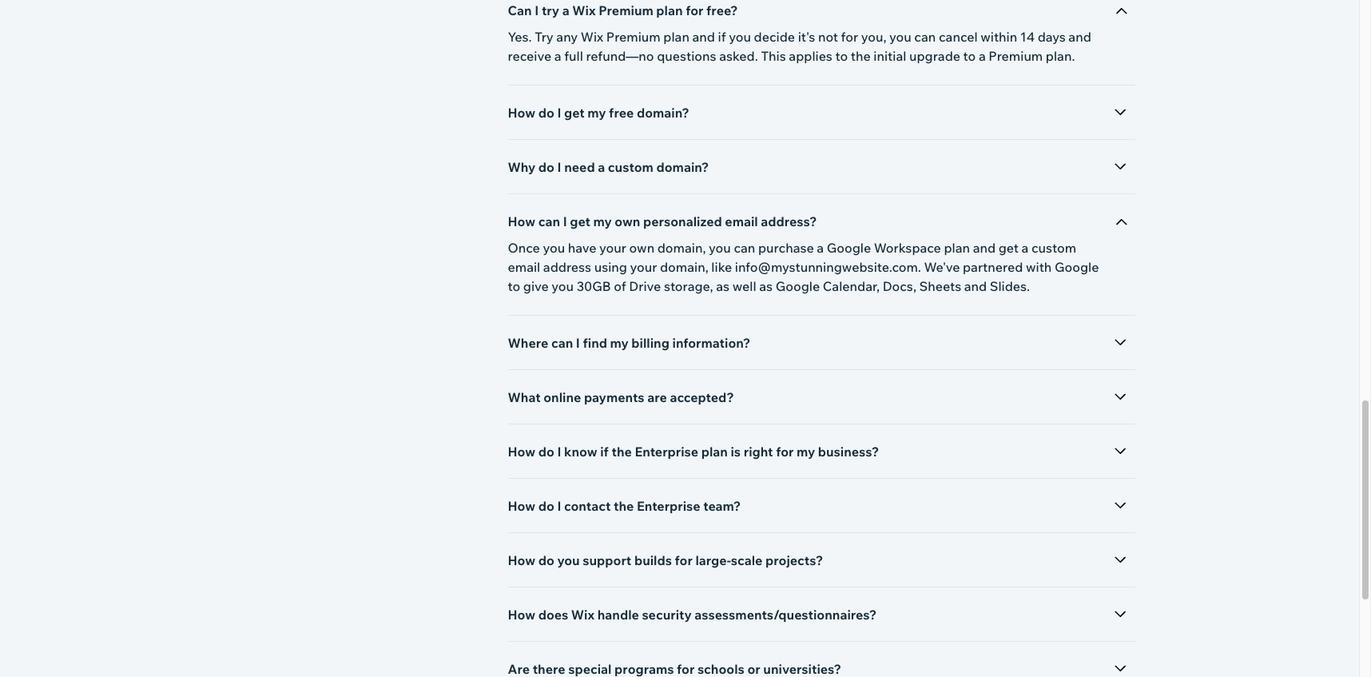 Task type: vqa. For each thing, say whether or not it's contained in the screenshot.
eCommerce
no



Task type: describe. For each thing, give the bounding box(es) containing it.
custom inside once you have your own domain, you can purchase a google workspace plan and get a custom email address using your domain, like info@mystunningwebsite.com. we've partnered with google to give you 30gb of drive storage, as well as google calendar, docs, sheets and slides.
[[1032, 240, 1077, 256]]

it's
[[798, 29, 816, 45]]

i for where can i find my billing information?
[[576, 335, 580, 351]]

address?
[[761, 213, 817, 229]]

partnered
[[963, 259, 1024, 275]]

for left free?
[[686, 2, 704, 18]]

plan.
[[1046, 48, 1076, 64]]

how do i know if the enterprise plan is right for my business?
[[508, 444, 880, 460]]

storage,
[[664, 278, 714, 294]]

and up questions
[[693, 29, 715, 45]]

how for how do you support builds for large-scale projects?
[[508, 552, 536, 568]]

can left the find
[[552, 335, 573, 351]]

any
[[557, 29, 578, 45]]

you down address
[[552, 278, 574, 294]]

days
[[1038, 29, 1066, 45]]

builds
[[635, 552, 672, 568]]

2 vertical spatial google
[[776, 278, 820, 294]]

for left large-
[[675, 552, 693, 568]]

a right try at the top left of page
[[563, 2, 570, 18]]

and up plan.
[[1069, 29, 1092, 45]]

1 vertical spatial enterprise
[[637, 498, 701, 514]]

with
[[1026, 259, 1052, 275]]

business?
[[818, 444, 880, 460]]

2 vertical spatial wix
[[571, 607, 595, 623]]

billing
[[632, 335, 670, 351]]

decide
[[754, 29, 795, 45]]

i for how do i contact the enterprise team?
[[558, 498, 562, 514]]

you left support
[[558, 552, 580, 568]]

if inside yes. try any wix premium plan and if you decide it's not for you, you can cancel within 14 days and receive a full refund—no questions asked. this applies to the initial upgrade to a premium plan.
[[718, 29, 726, 45]]

0 vertical spatial custom
[[608, 159, 654, 175]]

team?
[[704, 498, 741, 514]]

my for free
[[588, 105, 606, 121]]

can inside yes. try any wix premium plan and if you decide it's not for you, you can cancel within 14 days and receive a full refund—no questions asked. this applies to the initial upgrade to a premium plan.
[[915, 29, 936, 45]]

how for how does wix handle security assessments/questionnaires?
[[508, 607, 536, 623]]

are
[[648, 389, 667, 405]]

why do i need a custom domain?
[[508, 159, 709, 175]]

how can i get my own personalized email address?
[[508, 213, 817, 229]]

the inside yes. try any wix premium plan and if you decide it's not for you, you can cancel within 14 days and receive a full refund—no questions asked. this applies to the initial upgrade to a premium plan.
[[851, 48, 871, 64]]

0 vertical spatial enterprise
[[635, 444, 699, 460]]

a down within
[[979, 48, 986, 64]]

0 vertical spatial premium
[[599, 2, 654, 18]]

this
[[761, 48, 786, 64]]

get for can
[[570, 213, 591, 229]]

find
[[583, 335, 608, 351]]

full
[[565, 48, 583, 64]]

info@mystunningwebsite.com.
[[735, 259, 922, 275]]

information?
[[673, 335, 751, 351]]

get inside once you have your own domain, you can purchase a google workspace plan and get a custom email address using your domain, like info@mystunningwebsite.com. we've partnered with google to give you 30gb of drive storage, as well as google calendar, docs, sheets and slides.
[[999, 240, 1019, 256]]

0 vertical spatial your
[[600, 240, 627, 256]]

do for get
[[539, 105, 555, 121]]

questions
[[657, 48, 717, 64]]

asked.
[[720, 48, 759, 64]]

security
[[642, 607, 692, 623]]

why
[[508, 159, 536, 175]]

to inside once you have your own domain, you can purchase a google workspace plan and get a custom email address using your domain, like info@mystunningwebsite.com. we've partnered with google to give you 30gb of drive storage, as well as google calendar, docs, sheets and slides.
[[508, 278, 521, 294]]

1 horizontal spatial your
[[630, 259, 657, 275]]

2 horizontal spatial to
[[964, 48, 976, 64]]

refund—no
[[586, 48, 654, 64]]

where can i find my billing information?
[[508, 335, 751, 351]]

receive
[[508, 48, 552, 64]]

not
[[819, 29, 839, 45]]

i for why do i need a custom domain?
[[558, 159, 562, 175]]

well
[[733, 278, 757, 294]]

slides.
[[990, 278, 1031, 294]]

we've
[[925, 259, 960, 275]]

and up the partnered
[[973, 240, 996, 256]]

using
[[595, 259, 628, 275]]

within
[[981, 29, 1018, 45]]

workspace
[[874, 240, 942, 256]]

0 horizontal spatial if
[[601, 444, 609, 460]]

a up with
[[1022, 240, 1029, 256]]

what online payments are accepted?
[[508, 389, 734, 405]]

drive
[[629, 278, 661, 294]]

how for how do i know if the enterprise plan is right for my business?
[[508, 444, 536, 460]]

scale
[[731, 552, 763, 568]]

large-
[[696, 552, 731, 568]]

do for know
[[539, 444, 555, 460]]

2 as from the left
[[760, 278, 773, 294]]

my left business?
[[797, 444, 816, 460]]

how do i contact the enterprise team?
[[508, 498, 741, 514]]

i for how can i get my own personalized email address?
[[563, 213, 567, 229]]

does
[[539, 607, 569, 623]]

a up info@mystunningwebsite.com.
[[817, 240, 824, 256]]

cancel
[[939, 29, 978, 45]]

free
[[609, 105, 634, 121]]

purchase
[[759, 240, 814, 256]]



Task type: locate. For each thing, give the bounding box(es) containing it.
your up using
[[600, 240, 627, 256]]

5 do from the top
[[539, 552, 555, 568]]

my right the find
[[610, 335, 629, 351]]

0 horizontal spatial your
[[600, 240, 627, 256]]

the right know
[[612, 444, 632, 460]]

premium
[[599, 2, 654, 18], [607, 29, 661, 45], [989, 48, 1043, 64]]

i
[[535, 2, 539, 18], [558, 105, 562, 121], [558, 159, 562, 175], [563, 213, 567, 229], [576, 335, 580, 351], [558, 444, 562, 460], [558, 498, 562, 514]]

yes. try any wix premium plan and if you decide it's not for you, you can cancel within 14 days and receive a full refund—no questions asked. this applies to the initial upgrade to a premium plan.
[[508, 29, 1092, 64]]

enterprise down are at left
[[635, 444, 699, 460]]

what
[[508, 389, 541, 405]]

how for how do i get my free domain?
[[508, 105, 536, 121]]

assessments/questionnaires?
[[695, 607, 877, 623]]

how do i get my free domain?
[[508, 105, 690, 121]]

0 horizontal spatial to
[[508, 278, 521, 294]]

have
[[568, 240, 597, 256]]

wix up the any
[[573, 2, 596, 18]]

i left contact
[[558, 498, 562, 514]]

email
[[725, 213, 758, 229], [508, 259, 541, 275]]

google right with
[[1055, 259, 1100, 275]]

5 how from the top
[[508, 552, 536, 568]]

14
[[1021, 29, 1035, 45]]

own up using
[[615, 213, 641, 229]]

once you have your own domain, you can purchase a google workspace plan and get a custom email address using your domain, like info@mystunningwebsite.com. we've partnered with google to give you 30gb of drive storage, as well as google calendar, docs, sheets and slides.
[[508, 240, 1100, 294]]

a right need
[[598, 159, 605, 175]]

google up info@mystunningwebsite.com.
[[827, 240, 872, 256]]

custom up with
[[1032, 240, 1077, 256]]

i left the find
[[576, 335, 580, 351]]

3 how from the top
[[508, 444, 536, 460]]

if up asked.
[[718, 29, 726, 45]]

0 vertical spatial own
[[615, 213, 641, 229]]

get up the partnered
[[999, 240, 1019, 256]]

own down how can i get my own personalized email address?
[[630, 240, 655, 256]]

do for contact
[[539, 498, 555, 514]]

1 horizontal spatial if
[[718, 29, 726, 45]]

the down you,
[[851, 48, 871, 64]]

do up does
[[539, 552, 555, 568]]

if
[[718, 29, 726, 45], [601, 444, 609, 460]]

as right well
[[760, 278, 773, 294]]

your up drive
[[630, 259, 657, 275]]

6 how from the top
[[508, 607, 536, 623]]

right
[[744, 444, 774, 460]]

my for own
[[594, 213, 612, 229]]

custom
[[608, 159, 654, 175], [1032, 240, 1077, 256]]

and down the partnered
[[965, 278, 987, 294]]

once
[[508, 240, 540, 256]]

i left need
[[558, 159, 562, 175]]

where
[[508, 335, 549, 351]]

email inside once you have your own domain, you can purchase a google workspace plan and get a custom email address using your domain, like info@mystunningwebsite.com. we've partnered with google to give you 30gb of drive storage, as well as google calendar, docs, sheets and slides.
[[508, 259, 541, 275]]

2 vertical spatial premium
[[989, 48, 1043, 64]]

support
[[583, 552, 632, 568]]

1 vertical spatial the
[[612, 444, 632, 460]]

enterprise left the team?
[[637, 498, 701, 514]]

sheets
[[920, 278, 962, 294]]

domain? right free
[[637, 105, 690, 121]]

to
[[836, 48, 848, 64], [964, 48, 976, 64], [508, 278, 521, 294]]

your
[[600, 240, 627, 256], [630, 259, 657, 275]]

a left full
[[555, 48, 562, 64]]

my for billing
[[610, 335, 629, 351]]

you up like
[[709, 240, 731, 256]]

to down not
[[836, 48, 848, 64]]

how does wix handle security assessments/questionnaires?
[[508, 607, 877, 623]]

can up well
[[734, 240, 756, 256]]

get left free
[[564, 105, 585, 121]]

domain? up personalized
[[657, 159, 709, 175]]

for right not
[[841, 29, 859, 45]]

0 vertical spatial email
[[725, 213, 758, 229]]

i left free
[[558, 105, 562, 121]]

1 horizontal spatial as
[[760, 278, 773, 294]]

wix
[[573, 2, 596, 18], [581, 29, 604, 45], [571, 607, 595, 623]]

1 horizontal spatial to
[[836, 48, 848, 64]]

30gb
[[577, 278, 611, 294]]

wix right does
[[571, 607, 595, 623]]

i for how do i know if the enterprise plan is right for my business?
[[558, 444, 562, 460]]

0 horizontal spatial custom
[[608, 159, 654, 175]]

1 vertical spatial get
[[570, 213, 591, 229]]

1 horizontal spatial custom
[[1032, 240, 1077, 256]]

docs,
[[883, 278, 917, 294]]

do right why
[[539, 159, 555, 175]]

google down info@mystunningwebsite.com.
[[776, 278, 820, 294]]

upgrade
[[910, 48, 961, 64]]

do
[[539, 105, 555, 121], [539, 159, 555, 175], [539, 444, 555, 460], [539, 498, 555, 514], [539, 552, 555, 568]]

domain, up 'storage,'
[[660, 259, 709, 275]]

projects?
[[766, 552, 824, 568]]

handle
[[598, 607, 639, 623]]

1 vertical spatial own
[[630, 240, 655, 256]]

email down once at the left top of the page
[[508, 259, 541, 275]]

domain,
[[658, 240, 706, 256], [660, 259, 709, 275]]

i up address
[[563, 213, 567, 229]]

can up once at the left top of the page
[[539, 213, 560, 229]]

enterprise
[[635, 444, 699, 460], [637, 498, 701, 514]]

1 vertical spatial domain?
[[657, 159, 709, 175]]

you up initial
[[890, 29, 912, 45]]

is
[[731, 444, 741, 460]]

online
[[544, 389, 582, 405]]

1 how from the top
[[508, 105, 536, 121]]

the right contact
[[614, 498, 634, 514]]

yes.
[[508, 29, 532, 45]]

1 do from the top
[[539, 105, 555, 121]]

can i try a wix premium plan for free?
[[508, 2, 738, 18]]

do left know
[[539, 444, 555, 460]]

to down cancel
[[964, 48, 976, 64]]

plan inside once you have your own domain, you can purchase a google workspace plan and get a custom email address using your domain, like info@mystunningwebsite.com. we've partnered with google to give you 30gb of drive storage, as well as google calendar, docs, sheets and slides.
[[944, 240, 971, 256]]

you up asked.
[[729, 29, 751, 45]]

own inside once you have your own domain, you can purchase a google workspace plan and get a custom email address using your domain, like info@mystunningwebsite.com. we've partnered with google to give you 30gb of drive storage, as well as google calendar, docs, sheets and slides.
[[630, 240, 655, 256]]

of
[[614, 278, 626, 294]]

0 vertical spatial domain,
[[658, 240, 706, 256]]

my left free
[[588, 105, 606, 121]]

as down like
[[716, 278, 730, 294]]

you up address
[[543, 240, 565, 256]]

my
[[588, 105, 606, 121], [594, 213, 612, 229], [610, 335, 629, 351], [797, 444, 816, 460]]

2 do from the top
[[539, 159, 555, 175]]

free?
[[707, 2, 738, 18]]

0 horizontal spatial as
[[716, 278, 730, 294]]

0 vertical spatial google
[[827, 240, 872, 256]]

i for how do i get my free domain?
[[558, 105, 562, 121]]

personalized
[[644, 213, 722, 229]]

do for support
[[539, 552, 555, 568]]

the
[[851, 48, 871, 64], [612, 444, 632, 460], [614, 498, 634, 514]]

a
[[563, 2, 570, 18], [555, 48, 562, 64], [979, 48, 986, 64], [598, 159, 605, 175], [817, 240, 824, 256], [1022, 240, 1029, 256]]

i left know
[[558, 444, 562, 460]]

applies
[[789, 48, 833, 64]]

i left try at the top left of page
[[535, 2, 539, 18]]

get up have
[[570, 213, 591, 229]]

2 how from the top
[[508, 213, 536, 229]]

try
[[542, 2, 560, 18]]

1 as from the left
[[716, 278, 730, 294]]

3 do from the top
[[539, 444, 555, 460]]

4 do from the top
[[539, 498, 555, 514]]

0 vertical spatial if
[[718, 29, 726, 45]]

wix inside yes. try any wix premium plan and if you decide it's not for you, you can cancel within 14 days and receive a full refund—no questions asked. this applies to the initial upgrade to a premium plan.
[[581, 29, 604, 45]]

own
[[615, 213, 641, 229], [630, 240, 655, 256]]

contact
[[564, 498, 611, 514]]

0 vertical spatial wix
[[573, 2, 596, 18]]

2 vertical spatial get
[[999, 240, 1019, 256]]

do for need
[[539, 159, 555, 175]]

get for do
[[564, 105, 585, 121]]

plan inside yes. try any wix premium plan and if you decide it's not for you, you can cancel within 14 days and receive a full refund—no questions asked. this applies to the initial upgrade to a premium plan.
[[664, 29, 690, 45]]

0 horizontal spatial email
[[508, 259, 541, 275]]

get
[[564, 105, 585, 121], [570, 213, 591, 229], [999, 240, 1019, 256]]

do down receive
[[539, 105, 555, 121]]

you
[[729, 29, 751, 45], [890, 29, 912, 45], [543, 240, 565, 256], [709, 240, 731, 256], [552, 278, 574, 294], [558, 552, 580, 568]]

you,
[[862, 29, 887, 45]]

how for how do i contact the enterprise team?
[[508, 498, 536, 514]]

domain?
[[637, 105, 690, 121], [657, 159, 709, 175]]

1 vertical spatial google
[[1055, 259, 1100, 275]]

if right know
[[601, 444, 609, 460]]

address
[[543, 259, 592, 275]]

2 horizontal spatial google
[[1055, 259, 1100, 275]]

how for how can i get my own personalized email address?
[[508, 213, 536, 229]]

for
[[686, 2, 704, 18], [841, 29, 859, 45], [776, 444, 794, 460], [675, 552, 693, 568]]

give
[[523, 278, 549, 294]]

2 vertical spatial the
[[614, 498, 634, 514]]

for inside yes. try any wix premium plan and if you decide it's not for you, you can cancel within 14 days and receive a full refund—no questions asked. this applies to the initial upgrade to a premium plan.
[[841, 29, 859, 45]]

for right right
[[776, 444, 794, 460]]

initial
[[874, 48, 907, 64]]

calendar,
[[823, 278, 880, 294]]

0 vertical spatial get
[[564, 105, 585, 121]]

wix right the any
[[581, 29, 604, 45]]

know
[[564, 444, 598, 460]]

plan
[[657, 2, 683, 18], [664, 29, 690, 45], [944, 240, 971, 256], [702, 444, 728, 460]]

1 vertical spatial if
[[601, 444, 609, 460]]

domain, down personalized
[[658, 240, 706, 256]]

1 vertical spatial premium
[[607, 29, 661, 45]]

how do you support builds for large-scale projects?
[[508, 552, 824, 568]]

payments
[[584, 389, 645, 405]]

try
[[535, 29, 554, 45]]

my up have
[[594, 213, 612, 229]]

1 vertical spatial domain,
[[660, 259, 709, 275]]

can
[[508, 2, 532, 18]]

can inside once you have your own domain, you can purchase a google workspace plan and get a custom email address using your domain, like info@mystunningwebsite.com. we've partnered with google to give you 30gb of drive storage, as well as google calendar, docs, sheets and slides.
[[734, 240, 756, 256]]

need
[[565, 159, 595, 175]]

like
[[712, 259, 732, 275]]

domain? for why do i need a custom domain?
[[657, 159, 709, 175]]

accepted?
[[670, 389, 734, 405]]

1 vertical spatial email
[[508, 259, 541, 275]]

0 vertical spatial domain?
[[637, 105, 690, 121]]

email left address?
[[725, 213, 758, 229]]

0 horizontal spatial google
[[776, 278, 820, 294]]

0 vertical spatial the
[[851, 48, 871, 64]]

1 vertical spatial your
[[630, 259, 657, 275]]

to left 'give'
[[508, 278, 521, 294]]

domain? for how do i get my free domain?
[[637, 105, 690, 121]]

can up upgrade
[[915, 29, 936, 45]]

1 horizontal spatial email
[[725, 213, 758, 229]]

do left contact
[[539, 498, 555, 514]]

4 how from the top
[[508, 498, 536, 514]]

1 vertical spatial custom
[[1032, 240, 1077, 256]]

1 vertical spatial wix
[[581, 29, 604, 45]]

1 horizontal spatial google
[[827, 240, 872, 256]]

as
[[716, 278, 730, 294], [760, 278, 773, 294]]

custom right need
[[608, 159, 654, 175]]



